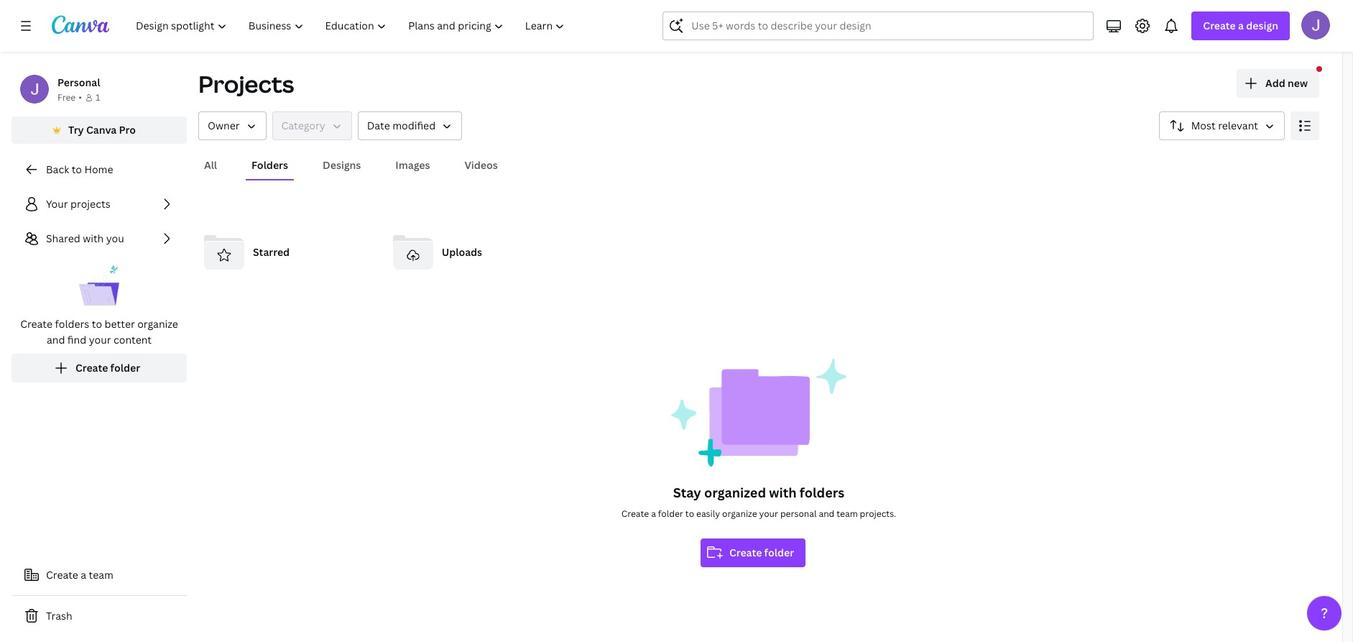 Task type: vqa. For each thing, say whether or not it's contained in the screenshot.
the left is
no



Task type: describe. For each thing, give the bounding box(es) containing it.
add new
[[1266, 76, 1309, 90]]

personal
[[58, 75, 100, 89]]

folders button
[[246, 152, 294, 179]]

projects.
[[860, 508, 897, 520]]

uploads
[[442, 245, 483, 259]]

with inside stay organized with folders create a folder to easily organize your personal and team projects.
[[770, 484, 797, 501]]

projects
[[198, 68, 294, 99]]

list containing your projects
[[12, 190, 187, 383]]

personal
[[781, 508, 817, 520]]

your inside create folders to better organize and find your content
[[89, 333, 111, 347]]

home
[[84, 162, 113, 176]]

to inside create folders to better organize and find your content
[[92, 317, 102, 331]]

create inside stay organized with folders create a folder to easily organize your personal and team projects.
[[622, 508, 649, 520]]

folders inside stay organized with folders create a folder to easily organize your personal and team projects.
[[800, 484, 845, 501]]

top level navigation element
[[127, 12, 578, 40]]

date modified
[[367, 119, 436, 132]]

new
[[1289, 76, 1309, 90]]

trash link
[[12, 602, 187, 631]]

folder inside stay organized with folders create a folder to easily organize your personal and team projects.
[[658, 508, 684, 520]]

create folders to better organize and find your content
[[20, 317, 178, 347]]

your inside stay organized with folders create a folder to easily organize your personal and team projects.
[[760, 508, 779, 520]]

pro
[[119, 123, 136, 137]]

you
[[106, 232, 124, 245]]

create folder inside list
[[75, 361, 140, 375]]

add
[[1266, 76, 1286, 90]]

find
[[67, 333, 86, 347]]

Search search field
[[692, 12, 1066, 40]]

uploads link
[[387, 226, 565, 278]]

folder for top create folder button
[[110, 361, 140, 375]]

most
[[1192, 119, 1216, 132]]

videos button
[[459, 152, 504, 179]]

stay organized with folders create a folder to easily organize your personal and team projects.
[[622, 484, 897, 520]]

your
[[46, 197, 68, 211]]

a for team
[[81, 568, 86, 582]]

free •
[[58, 91, 82, 104]]

a inside stay organized with folders create a folder to easily organize your personal and team projects.
[[652, 508, 656, 520]]

try
[[68, 123, 84, 137]]

designs
[[323, 158, 361, 172]]

folders inside create folders to better organize and find your content
[[55, 317, 89, 331]]

images button
[[390, 152, 436, 179]]

organized
[[705, 484, 766, 501]]

1 horizontal spatial create folder button
[[701, 539, 806, 567]]

1 vertical spatial create folder
[[730, 546, 795, 559]]

Sort by button
[[1160, 111, 1286, 140]]

create a team
[[46, 568, 114, 582]]

a for design
[[1239, 19, 1245, 32]]

Owner button
[[198, 111, 266, 140]]

date
[[367, 119, 390, 132]]

back
[[46, 162, 69, 176]]

try canva pro
[[68, 123, 136, 137]]

shared
[[46, 232, 80, 245]]

create inside dropdown button
[[1204, 19, 1237, 32]]

starred
[[253, 245, 290, 259]]

back to home
[[46, 162, 113, 176]]

create a design button
[[1192, 12, 1291, 40]]

better
[[105, 317, 135, 331]]

0 vertical spatial with
[[83, 232, 104, 245]]

0 horizontal spatial to
[[72, 162, 82, 176]]

modified
[[393, 119, 436, 132]]

and inside stay organized with folders create a folder to easily organize your personal and team projects.
[[819, 508, 835, 520]]



Task type: locate. For each thing, give the bounding box(es) containing it.
your right find
[[89, 333, 111, 347]]

organize inside create folders to better organize and find your content
[[137, 317, 178, 331]]

0 vertical spatial your
[[89, 333, 111, 347]]

your projects link
[[12, 190, 187, 219]]

with
[[83, 232, 104, 245], [770, 484, 797, 501]]

folders
[[55, 317, 89, 331], [800, 484, 845, 501]]

create a team button
[[12, 561, 187, 590]]

0 horizontal spatial create folder
[[75, 361, 140, 375]]

create folder button down find
[[12, 354, 187, 383]]

0 horizontal spatial folder
[[110, 361, 140, 375]]

canva
[[86, 123, 117, 137]]

folders up find
[[55, 317, 89, 331]]

a left easily
[[652, 508, 656, 520]]

to inside stay organized with folders create a folder to easily organize your personal and team projects.
[[686, 508, 695, 520]]

a left design
[[1239, 19, 1245, 32]]

content
[[114, 333, 152, 347]]

category
[[282, 119, 325, 132]]

0 vertical spatial create folder
[[75, 361, 140, 375]]

0 horizontal spatial your
[[89, 333, 111, 347]]

1 horizontal spatial organize
[[723, 508, 758, 520]]

2 vertical spatial to
[[686, 508, 695, 520]]

shared with you link
[[12, 224, 187, 253]]

1 vertical spatial team
[[89, 568, 114, 582]]

0 horizontal spatial folders
[[55, 317, 89, 331]]

0 vertical spatial and
[[47, 333, 65, 347]]

folder down content
[[110, 361, 140, 375]]

stay
[[674, 484, 702, 501]]

folders up personal
[[800, 484, 845, 501]]

0 horizontal spatial create folder button
[[12, 354, 187, 383]]

1 horizontal spatial create folder
[[730, 546, 795, 559]]

1 horizontal spatial team
[[837, 508, 858, 520]]

1
[[96, 91, 100, 104]]

a inside create a team button
[[81, 568, 86, 582]]

team inside stay organized with folders create a folder to easily organize your personal and team projects.
[[837, 508, 858, 520]]

0 vertical spatial organize
[[137, 317, 178, 331]]

create a design
[[1204, 19, 1279, 32]]

1 horizontal spatial and
[[819, 508, 835, 520]]

create
[[1204, 19, 1237, 32], [20, 317, 52, 331], [75, 361, 108, 375], [622, 508, 649, 520], [730, 546, 762, 559], [46, 568, 78, 582]]

0 vertical spatial team
[[837, 508, 858, 520]]

2 horizontal spatial a
[[1239, 19, 1245, 32]]

projects
[[71, 197, 110, 211]]

1 vertical spatial and
[[819, 508, 835, 520]]

1 vertical spatial folder
[[658, 508, 684, 520]]

trash
[[46, 609, 72, 623]]

easily
[[697, 508, 721, 520]]

folder down stay
[[658, 508, 684, 520]]

to right back
[[72, 162, 82, 176]]

and left find
[[47, 333, 65, 347]]

and right personal
[[819, 508, 835, 520]]

0 horizontal spatial organize
[[137, 317, 178, 331]]

1 vertical spatial a
[[652, 508, 656, 520]]

organize
[[137, 317, 178, 331], [723, 508, 758, 520]]

a
[[1239, 19, 1245, 32], [652, 508, 656, 520], [81, 568, 86, 582]]

0 horizontal spatial team
[[89, 568, 114, 582]]

your projects
[[46, 197, 110, 211]]

organize inside stay organized with folders create a folder to easily organize your personal and team projects.
[[723, 508, 758, 520]]

1 vertical spatial with
[[770, 484, 797, 501]]

organize up content
[[137, 317, 178, 331]]

1 vertical spatial folders
[[800, 484, 845, 501]]

1 horizontal spatial your
[[760, 508, 779, 520]]

create inside button
[[46, 568, 78, 582]]

create inside create folders to better organize and find your content
[[20, 317, 52, 331]]

folder down personal
[[765, 546, 795, 559]]

0 vertical spatial a
[[1239, 19, 1245, 32]]

your left personal
[[760, 508, 779, 520]]

1 horizontal spatial to
[[92, 317, 102, 331]]

a inside create a design dropdown button
[[1239, 19, 1245, 32]]

1 horizontal spatial folder
[[658, 508, 684, 520]]

0 vertical spatial folder
[[110, 361, 140, 375]]

0 horizontal spatial and
[[47, 333, 65, 347]]

1 horizontal spatial a
[[652, 508, 656, 520]]

0 vertical spatial to
[[72, 162, 82, 176]]

design
[[1247, 19, 1279, 32]]

starred link
[[198, 226, 376, 278]]

and
[[47, 333, 65, 347], [819, 508, 835, 520]]

0 vertical spatial create folder button
[[12, 354, 187, 383]]

team left the projects.
[[837, 508, 858, 520]]

list
[[12, 190, 187, 383]]

create folder
[[75, 361, 140, 375], [730, 546, 795, 559]]

1 horizontal spatial folders
[[800, 484, 845, 501]]

0 horizontal spatial a
[[81, 568, 86, 582]]

create folder button down stay organized with folders create a folder to easily organize your personal and team projects.
[[701, 539, 806, 567]]

and inside create folders to better organize and find your content
[[47, 333, 65, 347]]

folders
[[252, 158, 288, 172]]

Category button
[[272, 111, 352, 140]]

folder for the right create folder button
[[765, 546, 795, 559]]

team
[[837, 508, 858, 520], [89, 568, 114, 582]]

a up trash 'link'
[[81, 568, 86, 582]]

try canva pro button
[[12, 116, 187, 144]]

organize down organized
[[723, 508, 758, 520]]

designs button
[[317, 152, 367, 179]]

jacob simon image
[[1302, 11, 1331, 40]]

with left you at left
[[83, 232, 104, 245]]

create folder down create folders to better organize and find your content at the left
[[75, 361, 140, 375]]

team inside create a team button
[[89, 568, 114, 582]]

2 vertical spatial folder
[[765, 546, 795, 559]]

1 horizontal spatial with
[[770, 484, 797, 501]]

folder inside list
[[110, 361, 140, 375]]

1 vertical spatial create folder button
[[701, 539, 806, 567]]

create folder down stay organized with folders create a folder to easily organize your personal and team projects.
[[730, 546, 795, 559]]

owner
[[208, 119, 240, 132]]

folder
[[110, 361, 140, 375], [658, 508, 684, 520], [765, 546, 795, 559]]

0 vertical spatial folders
[[55, 317, 89, 331]]

None search field
[[663, 12, 1095, 40]]

your
[[89, 333, 111, 347], [760, 508, 779, 520]]

0 horizontal spatial with
[[83, 232, 104, 245]]

2 horizontal spatial folder
[[765, 546, 795, 559]]

1 vertical spatial your
[[760, 508, 779, 520]]

images
[[396, 158, 430, 172]]

back to home link
[[12, 155, 187, 184]]

relevant
[[1219, 119, 1259, 132]]

to left easily
[[686, 508, 695, 520]]

1 vertical spatial organize
[[723, 508, 758, 520]]

•
[[79, 91, 82, 104]]

Date modified button
[[358, 111, 462, 140]]

2 horizontal spatial to
[[686, 508, 695, 520]]

with up personal
[[770, 484, 797, 501]]

add new button
[[1237, 69, 1320, 98]]

team up trash 'link'
[[89, 568, 114, 582]]

create folder button
[[12, 354, 187, 383], [701, 539, 806, 567]]

1 vertical spatial to
[[92, 317, 102, 331]]

most relevant
[[1192, 119, 1259, 132]]

videos
[[465, 158, 498, 172]]

all button
[[198, 152, 223, 179]]

2 vertical spatial a
[[81, 568, 86, 582]]

to left better
[[92, 317, 102, 331]]

shared with you
[[46, 232, 124, 245]]

free
[[58, 91, 76, 104]]

all
[[204, 158, 217, 172]]

to
[[72, 162, 82, 176], [92, 317, 102, 331], [686, 508, 695, 520]]



